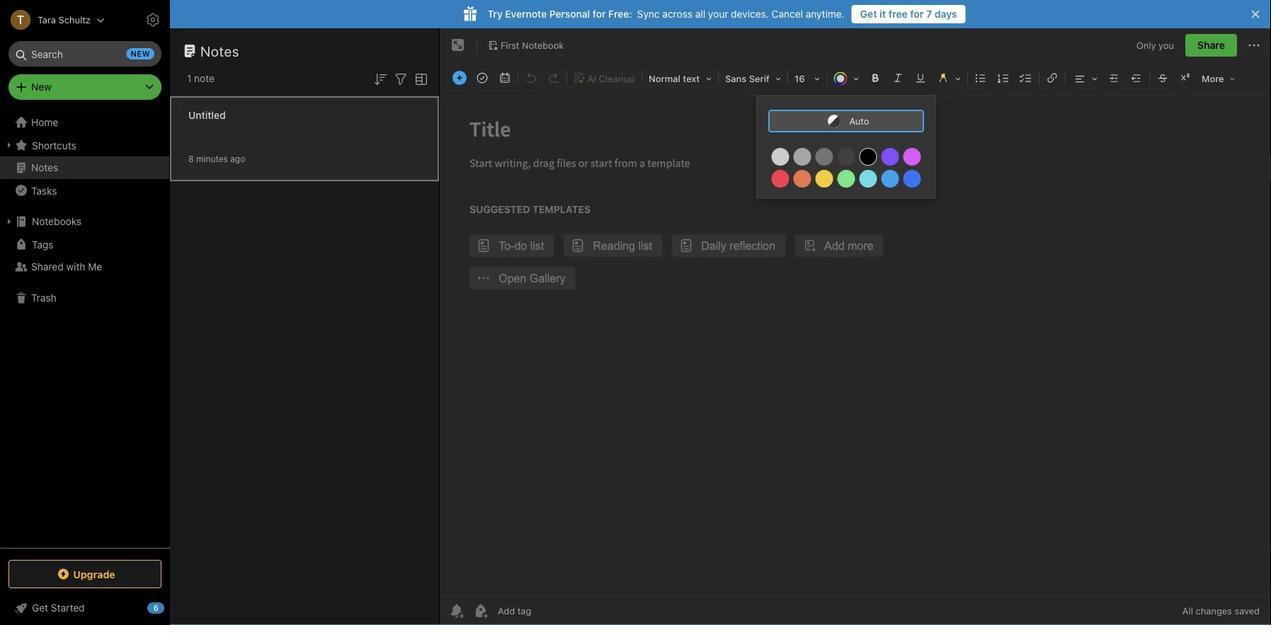 Task type: locate. For each thing, give the bounding box(es) containing it.
add a reminder image
[[448, 603, 465, 620]]

1 horizontal spatial for
[[910, 8, 924, 20]]

get inside help and learning task checklist field
[[32, 602, 48, 614]]

tara schultz
[[38, 15, 90, 25]]

6
[[153, 604, 158, 613]]

Search text field
[[18, 41, 152, 67]]

home
[[31, 117, 58, 128]]

for for 7
[[910, 8, 924, 20]]

0 horizontal spatial notes
[[31, 162, 58, 174]]

add tag image
[[472, 603, 489, 620]]

serif
[[749, 73, 770, 84]]

for for free:
[[593, 8, 606, 20]]

it
[[880, 8, 886, 20]]

for left the free:
[[593, 8, 606, 20]]

shared
[[31, 261, 64, 273]]

Insert field
[[449, 68, 470, 88]]

for inside "button"
[[910, 8, 924, 20]]

try
[[488, 8, 503, 20]]

changes
[[1196, 606, 1232, 617]]

insert link image
[[1043, 68, 1063, 88]]

started
[[51, 602, 85, 614]]

tree
[[0, 111, 170, 548]]

0 vertical spatial get
[[860, 8, 877, 20]]

more
[[1202, 73, 1224, 84]]

outdent image
[[1127, 68, 1147, 88]]

share button
[[1186, 34, 1237, 57]]

16
[[795, 73, 805, 84]]

Font family field
[[720, 68, 786, 89]]

only you
[[1137, 40, 1174, 50]]

cancel
[[772, 8, 803, 20]]

me
[[88, 261, 102, 273]]

8
[[188, 154, 194, 164]]

notes inside notes link
[[31, 162, 58, 174]]

Font size field
[[790, 68, 825, 89]]

get started
[[32, 602, 85, 614]]

upgrade button
[[9, 560, 162, 589]]

home link
[[0, 111, 170, 134]]

normal text
[[649, 73, 700, 84]]

0 vertical spatial notes
[[200, 43, 239, 59]]

1
[[187, 73, 191, 84]]

devices.
[[731, 8, 769, 20]]

share
[[1198, 39, 1225, 51]]

tags button
[[0, 233, 169, 256]]

0 horizontal spatial for
[[593, 8, 606, 20]]

get it free for 7 days
[[860, 8, 957, 20]]

7
[[927, 8, 932, 20]]

1 vertical spatial get
[[32, 602, 48, 614]]

evernote
[[505, 8, 547, 20]]

auto button
[[769, 110, 924, 132]]

shared with me
[[31, 261, 102, 273]]

get it free for 7 days button
[[852, 5, 966, 23]]

underline image
[[911, 68, 931, 88]]

more actions image
[[1246, 37, 1263, 54]]

tara
[[38, 15, 56, 25]]

notes up tasks
[[31, 162, 58, 174]]

Add filters field
[[392, 69, 409, 88]]

Account field
[[0, 6, 105, 34]]

note
[[194, 73, 215, 84]]

for
[[593, 8, 606, 20], [910, 8, 924, 20]]

shared with me link
[[0, 256, 169, 278]]

2 for from the left
[[910, 8, 924, 20]]

get left started
[[32, 602, 48, 614]]

expand note image
[[450, 37, 467, 54]]

Highlight field
[[932, 68, 966, 89]]

notebooks link
[[0, 210, 169, 233]]

get for get it free for 7 days
[[860, 8, 877, 20]]

Font color field
[[829, 68, 864, 89]]

0 horizontal spatial get
[[32, 602, 48, 614]]

1 horizontal spatial get
[[860, 8, 877, 20]]

1 for from the left
[[593, 8, 606, 20]]

first
[[501, 40, 520, 50]]

settings image
[[145, 11, 162, 28]]

notes
[[200, 43, 239, 59], [31, 162, 58, 174]]

get
[[860, 8, 877, 20], [32, 602, 48, 614]]

days
[[935, 8, 957, 20]]

Add tag field
[[497, 605, 603, 617]]

get inside "button"
[[860, 8, 877, 20]]

1 vertical spatial notes
[[31, 162, 58, 174]]

indent image
[[1104, 68, 1124, 88]]

tasks
[[31, 185, 57, 196]]

for left 7
[[910, 8, 924, 20]]

italic image
[[888, 68, 908, 88]]

note window element
[[440, 28, 1271, 625]]

1 horizontal spatial notes
[[200, 43, 239, 59]]

get left it
[[860, 8, 877, 20]]

notes up note
[[200, 43, 239, 59]]

new
[[131, 49, 150, 58]]



Task type: vqa. For each thing, say whether or not it's contained in the screenshot.
Copy internal link field in the right top of the page
no



Task type: describe. For each thing, give the bounding box(es) containing it.
sans
[[725, 73, 747, 84]]

numbered list image
[[994, 68, 1014, 88]]

sync
[[637, 8, 660, 20]]

upgrade
[[73, 569, 115, 580]]

with
[[66, 261, 85, 273]]

personal
[[550, 8, 590, 20]]

strikethrough image
[[1153, 68, 1173, 88]]

tags
[[32, 239, 53, 250]]

checklist image
[[1016, 68, 1036, 88]]

tree containing home
[[0, 111, 170, 548]]

sans serif
[[725, 73, 770, 84]]

notes link
[[0, 157, 169, 179]]

click to collapse image
[[165, 599, 175, 616]]

1 note
[[187, 73, 215, 84]]

minutes
[[196, 154, 228, 164]]

trash
[[31, 292, 56, 304]]

new button
[[9, 74, 162, 100]]

add filters image
[[392, 71, 409, 88]]

Heading level field
[[644, 68, 717, 89]]

calendar event image
[[495, 68, 515, 88]]

first notebook
[[501, 40, 564, 50]]

shortcuts button
[[0, 134, 169, 157]]

ago
[[230, 154, 245, 164]]

auto
[[850, 116, 870, 126]]

your
[[708, 8, 728, 20]]

try evernote personal for free: sync across all your devices. cancel anytime.
[[488, 8, 845, 20]]

shortcuts
[[32, 139, 76, 151]]

expand notebooks image
[[4, 216, 15, 227]]

schultz
[[58, 15, 90, 25]]

first notebook button
[[483, 35, 569, 55]]

bold image
[[866, 68, 885, 88]]

normal
[[649, 73, 681, 84]]

superscript image
[[1176, 68, 1196, 88]]

all changes saved
[[1183, 606, 1260, 617]]

bulleted list image
[[971, 68, 991, 88]]

across
[[663, 8, 693, 20]]

untitled
[[188, 109, 226, 121]]

only
[[1137, 40, 1156, 50]]

task image
[[472, 68, 492, 88]]

More field
[[1197, 68, 1241, 89]]

trash link
[[0, 287, 169, 310]]

all
[[695, 8, 706, 20]]

free:
[[609, 8, 632, 20]]

8 minutes ago
[[188, 154, 245, 164]]

you
[[1159, 40, 1174, 50]]

More actions field
[[1246, 34, 1263, 57]]

notebook
[[522, 40, 564, 50]]

View options field
[[409, 69, 430, 88]]

tasks button
[[0, 179, 169, 202]]

notebooks
[[32, 216, 82, 227]]

Help and Learning task checklist field
[[0, 597, 170, 620]]

all
[[1183, 606, 1194, 617]]

text
[[683, 73, 700, 84]]

new
[[31, 81, 52, 93]]

new search field
[[18, 41, 154, 67]]

saved
[[1235, 606, 1260, 617]]

Alignment field
[[1067, 68, 1103, 89]]

get for get started
[[32, 602, 48, 614]]

Note Editor text field
[[440, 96, 1271, 596]]

free
[[889, 8, 908, 20]]

Sort options field
[[372, 69, 389, 88]]

anytime.
[[806, 8, 845, 20]]



